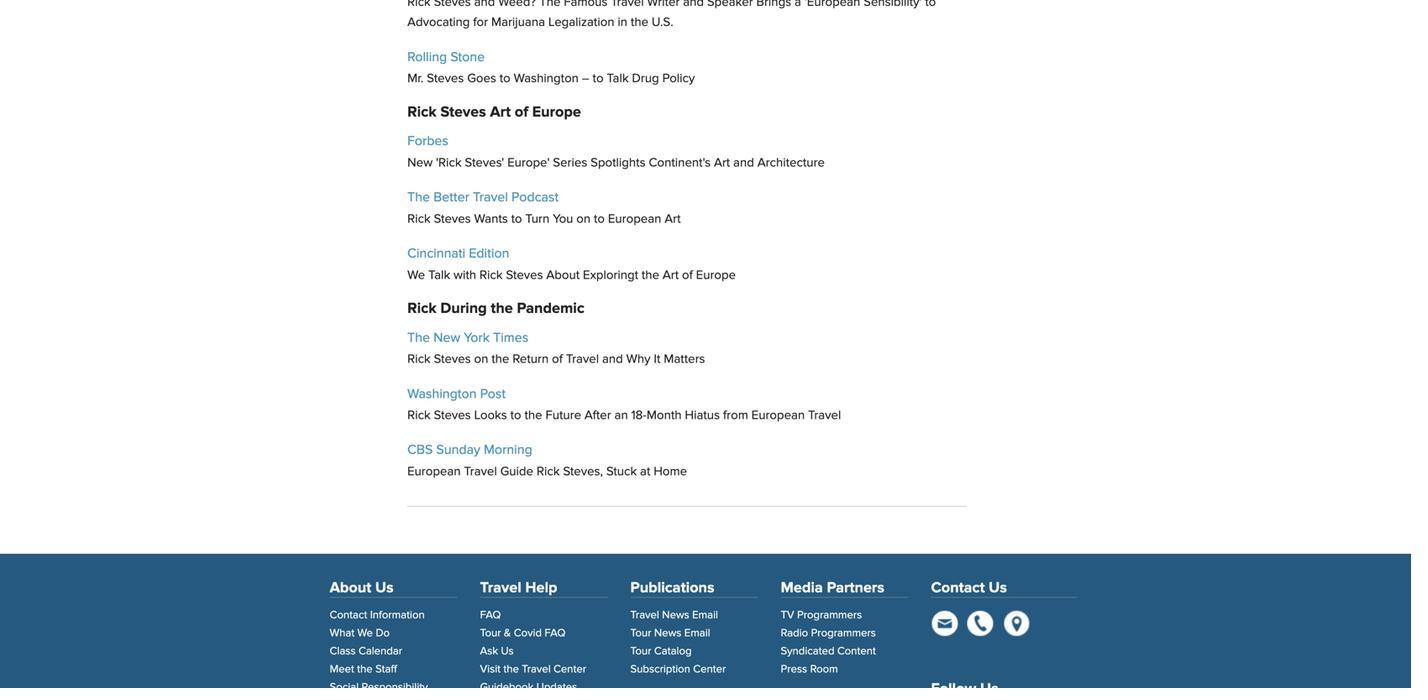 Task type: vqa. For each thing, say whether or not it's contained in the screenshot.
you'll within Our two-week Adriatic adventure explores a corner of Europe with some of its grandest natural wonders — and some of its most captivating recent history. On this tour, you'll meander from p...
no



Task type: locate. For each thing, give the bounding box(es) containing it.
0 horizontal spatial faq
[[480, 611, 501, 622]]

rick down washington
[[408, 410, 431, 423]]

steves down "the new york times"
[[434, 354, 471, 366]]

rick up the new
[[408, 302, 437, 317]]

news up catalog
[[654, 629, 682, 640]]

and right writer
[[683, 0, 704, 9]]

faq
[[480, 611, 501, 622], [545, 629, 566, 640]]

catalog
[[654, 647, 692, 658]]

pandemic
[[517, 302, 585, 317]]

class calendar link
[[330, 647, 402, 658]]

0 horizontal spatial the
[[408, 191, 430, 205]]

0 vertical spatial faq
[[480, 611, 501, 622]]

0 vertical spatial about
[[546, 270, 580, 282]]

rolling stone link
[[408, 51, 485, 64]]

0 horizontal spatial we
[[358, 629, 373, 640]]

the right the weed?
[[540, 0, 561, 9]]

rick up advocating
[[408, 0, 431, 9]]

email up tour news email link
[[692, 611, 718, 622]]

steves for art
[[441, 105, 486, 120]]

art down the "continent's"
[[665, 213, 681, 226]]

we
[[408, 270, 425, 282], [358, 629, 373, 640]]

to right sensibility'
[[925, 0, 936, 9]]

2 center from the left
[[693, 665, 726, 676]]

art right exploringt
[[663, 270, 679, 282]]

cbs sunday morning link
[[408, 444, 533, 458]]

tv programmers radio programmers syndicated content press room
[[781, 611, 876, 676]]

1 vertical spatial email
[[685, 629, 711, 640]]

programmers
[[797, 611, 862, 622], [811, 629, 876, 640]]

1 horizontal spatial about
[[546, 270, 580, 282]]

ask us link
[[480, 647, 514, 658]]

center right subscription
[[693, 665, 726, 676]]

we left "do"
[[358, 629, 373, 640]]

1 horizontal spatial european
[[608, 213, 662, 226]]

do
[[376, 629, 390, 640]]

1 vertical spatial we
[[358, 629, 373, 640]]

why
[[627, 354, 651, 366]]

0 horizontal spatial of
[[515, 105, 529, 120]]

rick during the pandemic
[[408, 302, 585, 317]]

0 vertical spatial programmers
[[797, 611, 862, 622]]

the down class calendar link
[[357, 665, 373, 676]]

faq tour & covid faq ask us visit the travel center
[[480, 611, 587, 676]]

steves
[[434, 0, 471, 9], [427, 73, 464, 85], [441, 105, 486, 120], [434, 213, 471, 226], [506, 270, 543, 282], [434, 354, 471, 366], [434, 410, 471, 423]]

content
[[838, 647, 876, 658]]

of right return on the bottom of the page
[[552, 354, 563, 366]]

on down york
[[474, 354, 488, 366]]

steves down better
[[434, 213, 471, 226]]

a
[[795, 0, 802, 9]]

turn
[[526, 213, 550, 226]]

steves down the washington post link
[[434, 410, 471, 423]]

0 vertical spatial the
[[540, 0, 561, 9]]

after
[[585, 410, 611, 423]]

contact information what we do class calendar meet the staff
[[330, 611, 425, 676]]

rick inside rick steves and weed? the famous travel writer and speaker brings a 'european sensibility' to advocating for marijuana legalization in the u.s.
[[408, 0, 431, 9]]

morning
[[484, 444, 533, 458]]

steves down rolling stone link
[[427, 73, 464, 85]]

hiatus
[[685, 410, 720, 423]]

email
[[692, 611, 718, 622], [685, 629, 711, 640]]

1 horizontal spatial center
[[693, 665, 726, 676]]

1 vertical spatial of
[[682, 270, 693, 282]]

rick for rick steves art of europe
[[408, 105, 437, 120]]

0 vertical spatial we
[[408, 270, 425, 282]]

steves down goes
[[441, 105, 486, 120]]

1 horizontal spatial faq
[[545, 629, 566, 640]]

0 vertical spatial contact
[[931, 582, 985, 597]]

2 horizontal spatial of
[[682, 270, 693, 282]]

and
[[474, 0, 495, 9], [683, 0, 704, 9], [734, 157, 754, 170], [602, 354, 623, 366]]

weed?
[[498, 0, 536, 9]]

the new york times link
[[408, 332, 529, 345]]

0 horizontal spatial us
[[375, 582, 394, 597]]

email down "travel news email" link
[[685, 629, 711, 640]]

the right visit
[[504, 665, 519, 676]]

rick steves on the return of travel and why it matters
[[408, 354, 705, 366]]

radio programmers link
[[781, 629, 876, 640]]

of right exploringt
[[682, 270, 693, 282]]

0 vertical spatial talk
[[607, 73, 629, 85]]

talk left drug
[[607, 73, 629, 85]]

0 vertical spatial on
[[577, 213, 591, 226]]

news up tour news email link
[[662, 611, 690, 622]]

continent's
[[649, 157, 711, 170]]

rolling stone
[[408, 51, 485, 64]]

edition
[[469, 247, 510, 261]]

syndicated content link
[[781, 647, 876, 658]]

1 vertical spatial faq
[[545, 629, 566, 640]]

forbes
[[408, 135, 449, 148]]

to
[[925, 0, 936, 9], [500, 73, 511, 85], [593, 73, 604, 85], [511, 213, 522, 226], [594, 213, 605, 226], [511, 410, 521, 423]]

the right in
[[631, 16, 649, 29]]

faq link
[[480, 611, 501, 622]]

tour left &
[[480, 629, 501, 640]]

1 center from the left
[[554, 665, 587, 676]]

rick for rick during the pandemic
[[408, 302, 437, 317]]

goes
[[467, 73, 496, 85]]

programmers up content
[[811, 629, 876, 640]]

center inside faq tour & covid faq ask us visit the travel center
[[554, 665, 587, 676]]

european down the cbs
[[408, 466, 461, 479]]

1 vertical spatial programmers
[[811, 629, 876, 640]]

0 horizontal spatial about
[[330, 582, 372, 597]]

0 vertical spatial europe
[[532, 105, 581, 120]]

travel inside rick steves and weed? the famous travel writer and speaker brings a 'european sensibility' to advocating for marijuana legalization in the u.s.
[[611, 0, 644, 9]]

on right you
[[577, 213, 591, 226]]

faq up ask
[[480, 611, 501, 622]]

the right exploringt
[[642, 270, 660, 282]]

european
[[608, 213, 662, 226], [752, 410, 805, 423], [408, 466, 461, 479]]

forbes link
[[408, 135, 449, 148]]

0 vertical spatial european
[[608, 213, 662, 226]]

tour news email link
[[631, 629, 711, 640]]

2 horizontal spatial european
[[752, 410, 805, 423]]

talk down cincinnati
[[428, 270, 450, 282]]

of down mr. steves goes to washington – to talk drug policy
[[515, 105, 529, 120]]

about us
[[330, 582, 394, 597]]

and up for
[[474, 0, 495, 9]]

the
[[540, 0, 561, 9], [408, 191, 430, 205]]

us for contact us
[[989, 582, 1007, 597]]

travel inside the travel news email tour news email tour catalog subscription center
[[631, 611, 659, 622]]

mr.
[[408, 73, 424, 85]]

steves inside rick steves and weed? the famous travel writer and speaker brings a 'european sensibility' to advocating for marijuana legalization in the u.s.
[[434, 0, 471, 9]]

europe
[[532, 105, 581, 120], [696, 270, 736, 282]]

partners
[[827, 582, 885, 597]]

european down spotlights
[[608, 213, 662, 226]]

stuck
[[606, 466, 637, 479]]

the
[[631, 16, 649, 29], [642, 270, 660, 282], [491, 302, 513, 317], [492, 354, 509, 366], [525, 410, 542, 423], [357, 665, 373, 676], [504, 665, 519, 676]]

month
[[647, 410, 682, 423]]

publications
[[631, 582, 715, 597]]

rick for rick steves wants to turn you on to european art
[[408, 213, 431, 226]]

and left "architecture"
[[734, 157, 754, 170]]

rick down the "edition"
[[480, 270, 503, 282]]

1 vertical spatial contact
[[330, 611, 367, 622]]

media
[[781, 582, 823, 597]]

we down cincinnati
[[408, 270, 425, 282]]

programmers up radio programmers link
[[797, 611, 862, 622]]

0 horizontal spatial talk
[[428, 270, 450, 282]]

2 horizontal spatial us
[[989, 582, 1007, 597]]

steves for looks
[[434, 410, 471, 423]]

rick steves looks to the future after an 18-month hiatus from european travel
[[408, 410, 841, 423]]

1 horizontal spatial us
[[501, 647, 514, 658]]

the left better
[[408, 191, 430, 205]]

rick up forbes link
[[408, 105, 437, 120]]

tour up tour catalog link
[[631, 629, 652, 640]]

1 horizontal spatial contact
[[931, 582, 985, 597]]

guide
[[500, 466, 534, 479]]

1 horizontal spatial the
[[540, 0, 561, 9]]

0 horizontal spatial european
[[408, 466, 461, 479]]

1 vertical spatial european
[[752, 410, 805, 423]]

about up pandemic
[[546, 270, 580, 282]]

center inside the travel news email tour news email tour catalog subscription center
[[693, 665, 726, 676]]

european right from at right
[[752, 410, 805, 423]]

center
[[554, 665, 587, 676], [693, 665, 726, 676]]

art right the "continent's"
[[714, 157, 730, 170]]

wants
[[474, 213, 508, 226]]

drug
[[632, 73, 659, 85]]

an
[[615, 410, 628, 423]]

2 vertical spatial european
[[408, 466, 461, 479]]

subscription
[[631, 665, 691, 676]]

rick
[[408, 0, 431, 9], [408, 105, 437, 120], [408, 213, 431, 226], [480, 270, 503, 282], [408, 302, 437, 317], [408, 354, 431, 366], [408, 410, 431, 423], [537, 466, 560, 479]]

writer
[[647, 0, 680, 9]]

1 horizontal spatial on
[[577, 213, 591, 226]]

rick up cincinnati
[[408, 213, 431, 226]]

rick down the new
[[408, 354, 431, 366]]

1 vertical spatial europe
[[696, 270, 736, 282]]

the up times
[[491, 302, 513, 317]]

0 horizontal spatial center
[[554, 665, 587, 676]]

center down tour & covid faq link
[[554, 665, 587, 676]]

meet
[[330, 665, 354, 676]]

ask
[[480, 647, 498, 658]]

contact inside contact information what we do class calendar meet the staff
[[330, 611, 367, 622]]

1 vertical spatial the
[[408, 191, 430, 205]]

0 horizontal spatial on
[[474, 354, 488, 366]]

the left future
[[525, 410, 542, 423]]

tour
[[480, 629, 501, 640], [631, 629, 652, 640], [631, 647, 652, 658]]

the new
[[408, 332, 461, 345]]

talk
[[607, 73, 629, 85], [428, 270, 450, 282]]

1 horizontal spatial of
[[552, 354, 563, 366]]

faq right covid
[[545, 629, 566, 640]]

what we do link
[[330, 629, 390, 640]]

about up contact information link
[[330, 582, 372, 597]]

us
[[375, 582, 394, 597], [989, 582, 1007, 597], [501, 647, 514, 658]]

post
[[480, 388, 506, 401]]

steves for on
[[434, 354, 471, 366]]

0 horizontal spatial contact
[[330, 611, 367, 622]]

to right washington –
[[593, 73, 604, 85]]

news
[[662, 611, 690, 622], [654, 629, 682, 640]]

steves up advocating
[[434, 0, 471, 9]]



Task type: describe. For each thing, give the bounding box(es) containing it.
times
[[493, 332, 529, 345]]

1 vertical spatial news
[[654, 629, 682, 640]]

class
[[330, 647, 356, 658]]

matters
[[664, 354, 705, 366]]

tv
[[781, 611, 795, 622]]

washington –
[[514, 73, 590, 85]]

meet the staff link
[[330, 665, 397, 676]]

rick steves wants to turn you on to european art
[[408, 213, 681, 226]]

washington
[[408, 388, 477, 401]]

travel inside faq tour & covid faq ask us visit the travel center
[[522, 665, 551, 676]]

information
[[370, 611, 425, 622]]

2 vertical spatial of
[[552, 354, 563, 366]]

speaker
[[707, 0, 753, 9]]

1 horizontal spatial we
[[408, 270, 425, 282]]

1 horizontal spatial europe
[[696, 270, 736, 282]]

sunday
[[436, 444, 480, 458]]

the inside rick steves and weed? the famous travel writer and speaker brings a 'european sensibility' to advocating for marijuana legalization in the u.s.
[[631, 16, 649, 29]]

rick for rick steves on the return of travel and why it matters
[[408, 354, 431, 366]]

for
[[473, 16, 488, 29]]

media partners
[[781, 582, 885, 597]]

to right looks
[[511, 410, 521, 423]]

legalization
[[549, 16, 615, 29]]

to inside rick steves and weed? the famous travel writer and speaker brings a 'european sensibility' to advocating for marijuana legalization in the u.s.
[[925, 0, 936, 9]]

the inside faq tour & covid faq ask us visit the travel center
[[504, 665, 519, 676]]

us for about us
[[375, 582, 394, 597]]

press
[[781, 665, 808, 676]]

help
[[525, 582, 558, 597]]

staff
[[376, 665, 397, 676]]

mr. steves goes to washington – to talk drug policy
[[408, 73, 695, 85]]

subscription center link
[[631, 665, 726, 676]]

us inside faq tour & covid faq ask us visit the travel center
[[501, 647, 514, 658]]

steves down the "edition"
[[506, 270, 543, 282]]

&
[[504, 629, 511, 640]]

steves'
[[465, 157, 504, 170]]

rick for rick steves and weed? the famous travel writer and speaker brings a 'european sensibility' to advocating for marijuana legalization in the u.s.
[[408, 0, 431, 9]]

to left the turn
[[511, 213, 522, 226]]

new
[[408, 157, 433, 170]]

tour inside faq tour & covid faq ask us visit the travel center
[[480, 629, 501, 640]]

we talk with rick steves about exploringt the art of europe
[[408, 270, 736, 282]]

steves for wants
[[434, 213, 471, 226]]

to right you
[[594, 213, 605, 226]]

contact for contact information what we do class calendar meet the staff
[[330, 611, 367, 622]]

during
[[441, 302, 487, 317]]

rick for rick steves looks to the future after an 18-month hiatus from european travel
[[408, 410, 431, 423]]

contact us
[[931, 582, 1007, 597]]

rick steves art of europe
[[408, 105, 581, 120]]

contact for contact us
[[931, 582, 985, 597]]

tour up subscription
[[631, 647, 652, 658]]

tour catalog link
[[631, 647, 692, 658]]

0 vertical spatial email
[[692, 611, 718, 622]]

0 vertical spatial of
[[515, 105, 529, 120]]

rick steves and weed? the famous travel writer and speaker brings a 'european sensibility' to advocating for marijuana legalization in the u.s.
[[408, 0, 936, 29]]

spotlights
[[591, 157, 646, 170]]

u.s.
[[652, 16, 674, 29]]

the inside rick steves and weed? the famous travel writer and speaker brings a 'european sensibility' to advocating for marijuana legalization in the u.s.
[[540, 0, 561, 9]]

1 vertical spatial talk
[[428, 270, 450, 282]]

architecture
[[758, 157, 825, 170]]

looks
[[474, 410, 507, 423]]

the inside contact information what we do class calendar meet the staff
[[357, 665, 373, 676]]

rolling
[[408, 51, 447, 64]]

press room link
[[781, 665, 838, 676]]

contact information link
[[330, 611, 425, 622]]

0 horizontal spatial europe
[[532, 105, 581, 120]]

we inside contact information what we do class calendar meet the staff
[[358, 629, 373, 640]]

rick right guide
[[537, 466, 560, 479]]

series
[[553, 157, 588, 170]]

future
[[546, 410, 581, 423]]

steves,
[[563, 466, 603, 479]]

the better travel podcast
[[408, 191, 559, 205]]

and left why
[[602, 354, 623, 366]]

from
[[723, 410, 748, 423]]

washington post
[[408, 388, 506, 401]]

advocating
[[408, 16, 470, 29]]

syndicated
[[781, 647, 835, 658]]

'european
[[805, 0, 861, 9]]

in
[[618, 16, 628, 29]]

stone
[[451, 51, 485, 64]]

steves for goes
[[427, 73, 464, 85]]

policy
[[663, 73, 695, 85]]

cincinnati
[[408, 247, 466, 261]]

1 vertical spatial on
[[474, 354, 488, 366]]

visit the travel center link
[[480, 665, 587, 676]]

calendar
[[359, 647, 402, 658]]

'rick
[[436, 157, 462, 170]]

washington post link
[[408, 388, 506, 401]]

1 horizontal spatial talk
[[607, 73, 629, 85]]

cbs
[[408, 444, 433, 458]]

new 'rick steves' europe' series spotlights continent's art and architecture
[[408, 157, 825, 170]]

the down times
[[492, 354, 509, 366]]

europe'
[[508, 157, 550, 170]]

it
[[654, 354, 661, 366]]

radio
[[781, 629, 808, 640]]

travel news email tour news email tour catalog subscription center
[[631, 611, 726, 676]]

return
[[513, 354, 549, 366]]

1 vertical spatial about
[[330, 582, 372, 597]]

home
[[654, 466, 687, 479]]

sensibility'
[[864, 0, 922, 9]]

brings
[[757, 0, 792, 9]]

art down goes
[[490, 105, 511, 120]]

cbs sunday morning
[[408, 444, 533, 458]]

0 vertical spatial news
[[662, 611, 690, 622]]

famous
[[564, 0, 608, 9]]

visit
[[480, 665, 501, 676]]

the new york times
[[408, 332, 529, 345]]

travel help
[[480, 582, 558, 597]]

cincinnati edition link
[[408, 247, 510, 261]]

to right goes
[[500, 73, 511, 85]]

what
[[330, 629, 355, 640]]

you
[[553, 213, 573, 226]]

room
[[810, 665, 838, 676]]

cincinnati edition
[[408, 247, 510, 261]]

steves for and
[[434, 0, 471, 9]]



